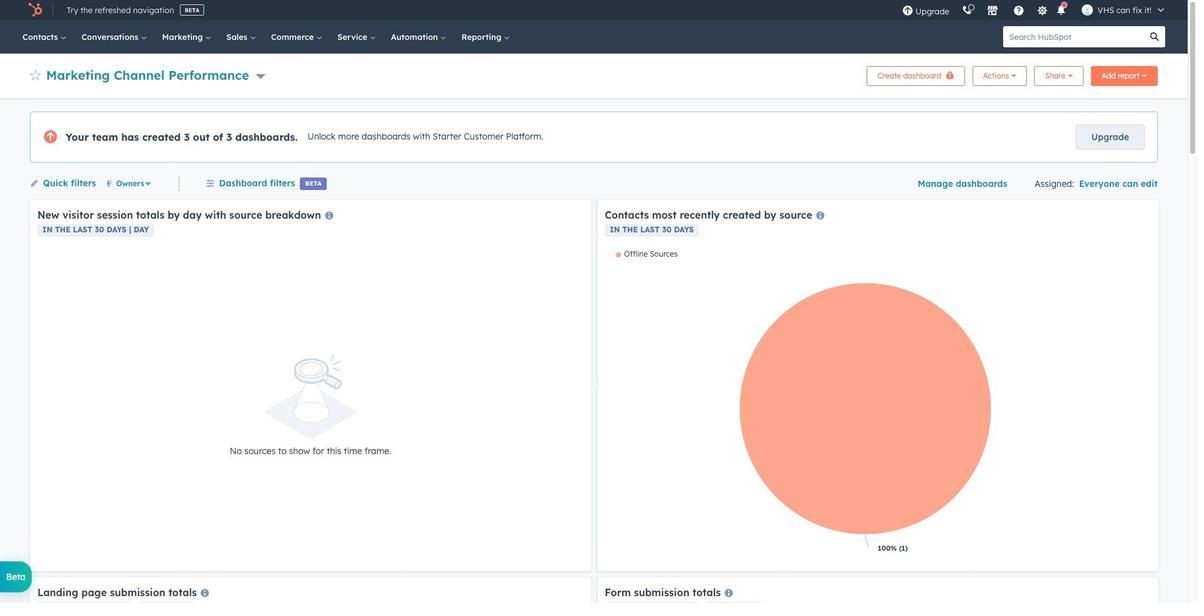 Task type: vqa. For each thing, say whether or not it's contained in the screenshot.
left teammates,
no



Task type: describe. For each thing, give the bounding box(es) containing it.
Search HubSpot search field
[[1003, 26, 1144, 47]]

jer mill image
[[1082, 4, 1093, 16]]

interactive chart image
[[605, 249, 1151, 564]]

landing page submission totals element
[[30, 578, 591, 604]]



Task type: locate. For each thing, give the bounding box(es) containing it.
menu
[[896, 0, 1173, 20]]

toggle series visibility region
[[616, 249, 678, 259]]

banner
[[30, 62, 1158, 86]]

contacts most recently created by source element
[[597, 200, 1159, 572]]

marketplaces image
[[987, 6, 998, 17]]

form submission totals element
[[597, 578, 1159, 604]]

new visitor session totals by day with source breakdown element
[[30, 200, 591, 572]]



